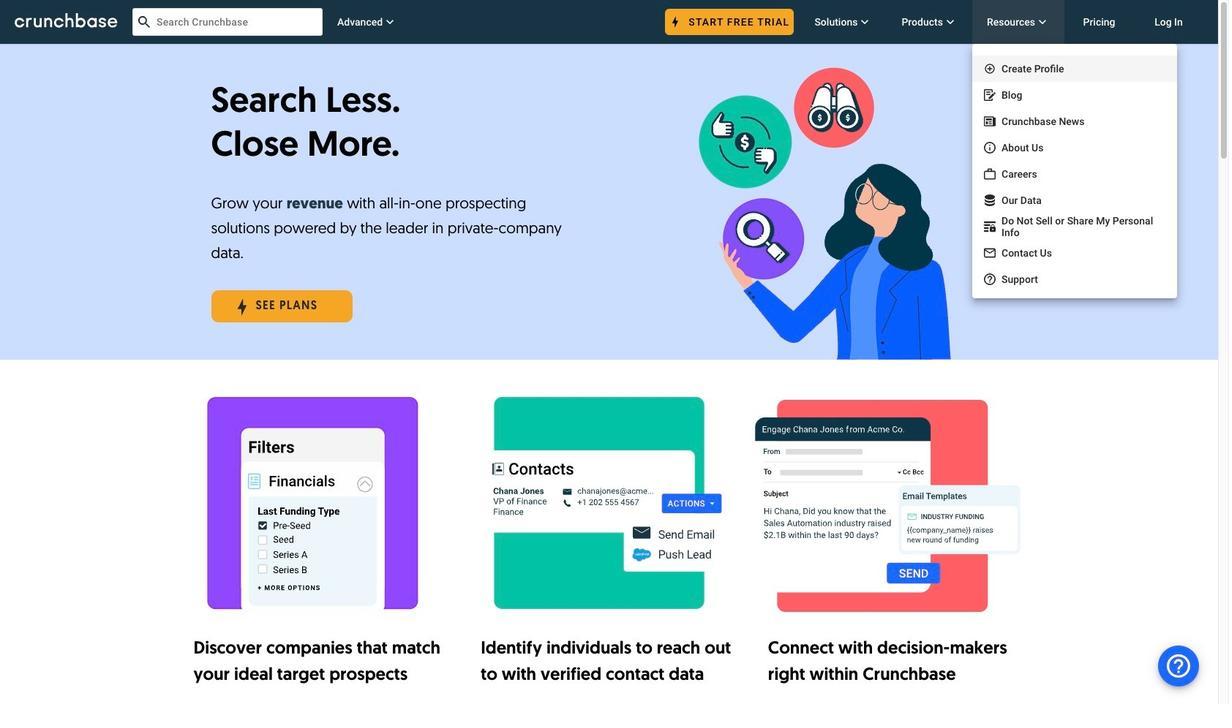 Task type: locate. For each thing, give the bounding box(es) containing it.
group
[[973, 56, 1178, 293]]



Task type: vqa. For each thing, say whether or not it's contained in the screenshot.
Group
yes



Task type: describe. For each thing, give the bounding box(es) containing it.
Search Crunchbase field
[[133, 8, 323, 36]]



